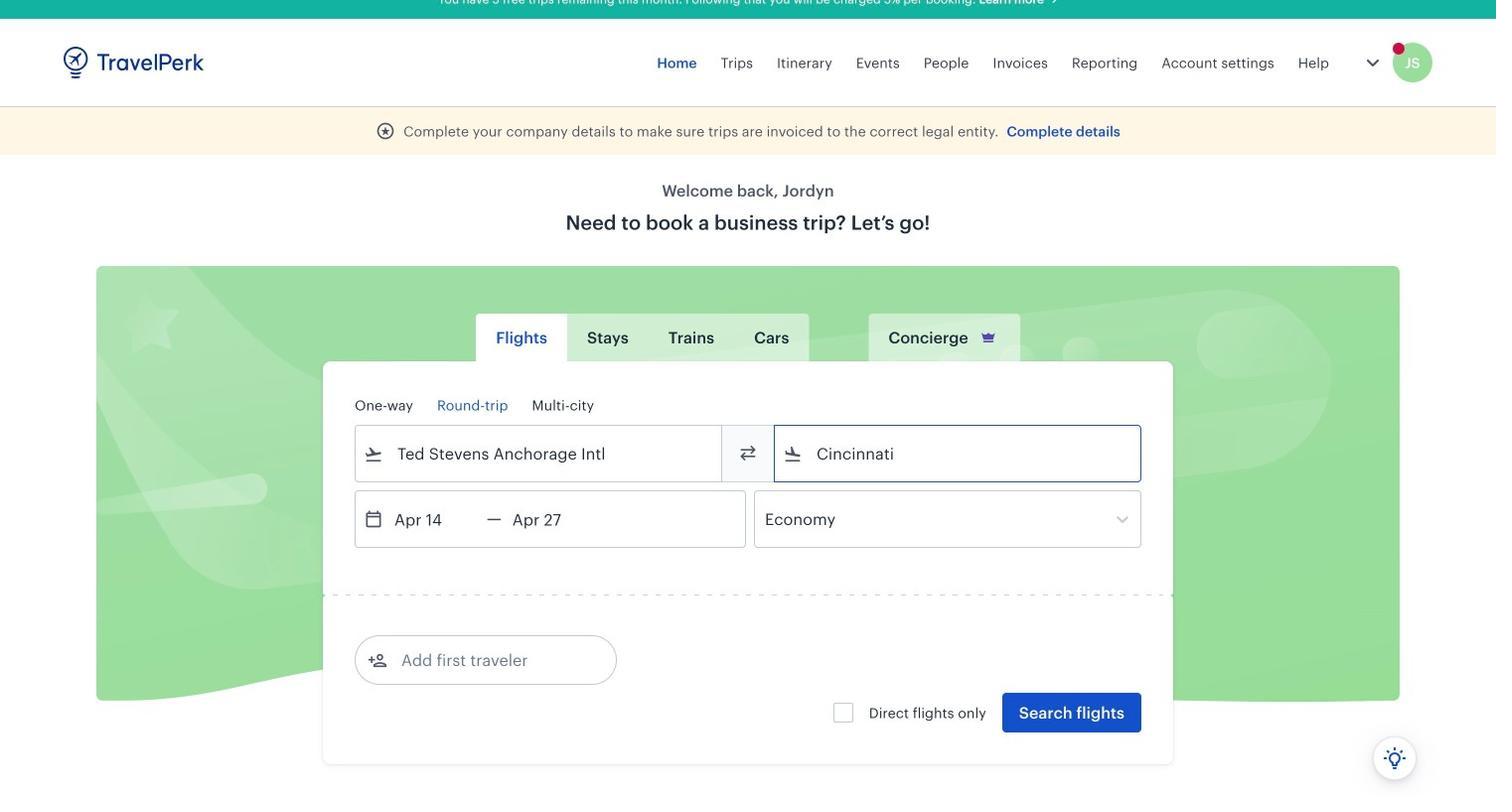 Task type: describe. For each thing, give the bounding box(es) containing it.
Add first traveler search field
[[387, 645, 594, 677]]

Depart text field
[[383, 492, 487, 547]]



Task type: locate. For each thing, give the bounding box(es) containing it.
To search field
[[803, 438, 1115, 470]]

Return text field
[[502, 492, 605, 547]]

From search field
[[383, 438, 695, 470]]



Task type: vqa. For each thing, say whether or not it's contained in the screenshot.
Depart text field
yes



